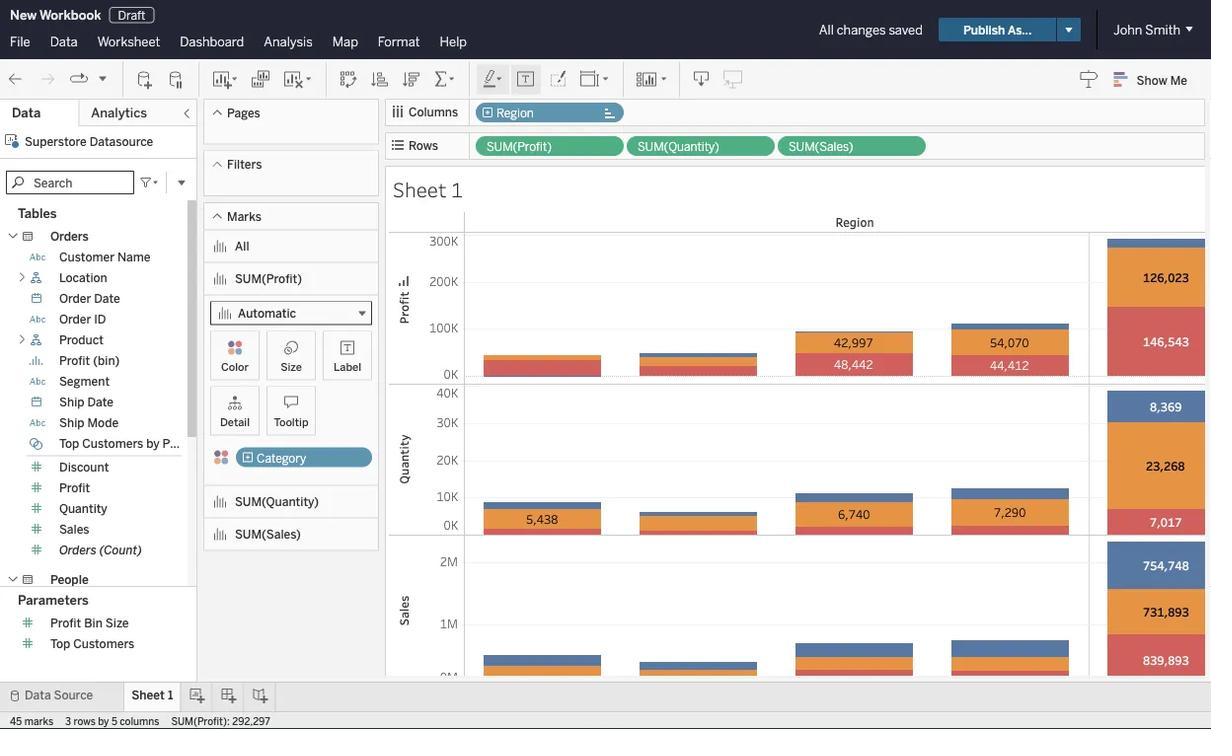 Task type: vqa. For each thing, say whether or not it's contained in the screenshot.
the bottommost BY
yes



Task type: describe. For each thing, give the bounding box(es) containing it.
draft
[[118, 8, 145, 22]]

customer name
[[59, 250, 151, 265]]

to use edit in desktop, save the workbook outside of personal space image
[[724, 70, 743, 89]]

saved
[[889, 22, 923, 38]]

top customers
[[50, 637, 135, 652]]

highlight image
[[482, 70, 504, 89]]

file
[[10, 34, 30, 49]]

sum(profit): 292,297
[[171, 716, 270, 728]]

show/hide cards image
[[636, 70, 667, 89]]

publish as... button
[[939, 18, 1057, 41]]

show me button
[[1105, 64, 1205, 95]]

profit (bin)
[[59, 354, 120, 368]]

0 horizontal spatial replay animation image
[[69, 69, 89, 89]]

marks
[[24, 716, 53, 728]]

top for top customers
[[50, 637, 70, 652]]

help
[[440, 34, 467, 49]]

color
[[221, 360, 249, 374]]

all for all changes saved
[[819, 22, 834, 38]]

date for order date
[[94, 292, 120, 306]]

orders (count)
[[59, 543, 142, 558]]

profit bin size
[[50, 617, 129, 631]]

columns
[[409, 105, 458, 119]]

superstore datasource
[[25, 134, 153, 149]]

Search text field
[[6, 171, 134, 194]]

data guide image
[[1080, 69, 1099, 89]]

292,297
[[232, 716, 270, 728]]

superstore
[[25, 134, 87, 149]]

top for top customers by profit
[[59, 437, 79, 451]]

segment
[[59, 375, 110, 389]]

as...
[[1008, 22, 1032, 37]]

0 vertical spatial data
[[50, 34, 78, 49]]

show
[[1137, 73, 1168, 87]]

1 vertical spatial sheet 1
[[132, 689, 173, 703]]

0 vertical spatial sum(sales)
[[789, 140, 853, 154]]

by for profit
[[146, 437, 160, 451]]

date for ship date
[[87, 395, 114, 410]]

redo image
[[38, 70, 57, 89]]

discount
[[59, 461, 109, 475]]

workbook
[[39, 7, 101, 23]]

by for 5
[[98, 716, 109, 728]]

rows
[[409, 139, 438, 153]]

1 vertical spatial 1
[[168, 689, 173, 703]]

hide mark labels image
[[516, 70, 536, 89]]

0 vertical spatial sum(quantity)
[[638, 140, 720, 154]]

ship for ship date
[[59, 395, 84, 410]]

0 horizontal spatial size
[[105, 617, 129, 631]]

1 vertical spatial sum(profit)
[[235, 272, 302, 286]]

marks. press enter to open the view data window.. use arrow keys to navigate data visualization elements. image
[[464, 232, 1211, 688]]

detail
[[220, 416, 250, 429]]

map
[[332, 34, 358, 49]]

filters
[[227, 157, 262, 172]]

tooltip
[[274, 416, 309, 429]]

profit for profit
[[59, 481, 90, 496]]

1 horizontal spatial sorted ascending by sum of profit within region image
[[397, 273, 412, 288]]

parameters
[[18, 593, 89, 609]]

pages
[[227, 106, 260, 120]]

order date
[[59, 292, 120, 306]]

customer
[[59, 250, 115, 265]]

columns
[[120, 716, 159, 728]]

new
[[10, 7, 37, 23]]

format
[[378, 34, 420, 49]]

duplicate image
[[251, 70, 270, 89]]

location
[[59, 271, 107, 285]]

1 vertical spatial data
[[12, 105, 41, 121]]

fit image
[[579, 70, 611, 89]]

profit for profit (bin)
[[59, 354, 90, 368]]

all for all
[[235, 239, 249, 253]]

id
[[94, 312, 106, 327]]

mode
[[87, 416, 119, 430]]

(bin)
[[93, 354, 120, 368]]

category
[[257, 451, 306, 465]]

ship date
[[59, 395, 114, 410]]

worksheet
[[97, 34, 160, 49]]

1 vertical spatial sum(quantity)
[[235, 495, 319, 509]]

1 horizontal spatial region
[[836, 214, 874, 230]]

people
[[50, 573, 89, 587]]



Task type: locate. For each thing, give the bounding box(es) containing it.
1 horizontal spatial size
[[281, 360, 302, 374]]

orders down sales
[[59, 543, 97, 558]]

new data source image
[[135, 70, 155, 89]]

data
[[50, 34, 78, 49], [12, 105, 41, 121], [25, 689, 51, 703]]

order up product
[[59, 312, 91, 327]]

show me
[[1137, 73, 1188, 87]]

1 vertical spatial all
[[235, 239, 249, 253]]

1
[[451, 176, 463, 203], [168, 689, 173, 703]]

1 horizontal spatial by
[[146, 437, 160, 451]]

publish as...
[[963, 22, 1032, 37]]

top up discount
[[59, 437, 79, 451]]

0 horizontal spatial all
[[235, 239, 249, 253]]

all changes saved
[[819, 22, 923, 38]]

collapse image
[[181, 108, 193, 119]]

orders for orders (count)
[[59, 543, 97, 558]]

1 vertical spatial customers
[[73, 637, 135, 652]]

customers for top customers
[[73, 637, 135, 652]]

bin
[[84, 617, 103, 631]]

0 horizontal spatial sum(profit)
[[235, 272, 302, 286]]

sheet
[[393, 176, 447, 203], [132, 689, 165, 703]]

ship mode
[[59, 416, 119, 430]]

customers down bin
[[73, 637, 135, 652]]

1 horizontal spatial 1
[[451, 176, 463, 203]]

profit for profit bin size
[[50, 617, 81, 631]]

0 vertical spatial sheet
[[393, 176, 447, 203]]

order up order id
[[59, 292, 91, 306]]

analysis
[[264, 34, 313, 49]]

marks
[[227, 209, 261, 224]]

changes
[[837, 22, 886, 38]]

0 vertical spatial by
[[146, 437, 160, 451]]

0 vertical spatial top
[[59, 437, 79, 451]]

sorted descending by sum of profit within region image
[[402, 70, 422, 89]]

top
[[59, 437, 79, 451], [50, 637, 70, 652]]

publish
[[963, 22, 1005, 37]]

john smith
[[1114, 22, 1181, 38]]

0 horizontal spatial sheet
[[132, 689, 165, 703]]

ship down segment
[[59, 395, 84, 410]]

0 horizontal spatial sum(sales)
[[235, 527, 301, 542]]

replay animation image up analytics
[[97, 72, 109, 84]]

sum(profit):
[[171, 716, 230, 728]]

0 vertical spatial size
[[281, 360, 302, 374]]

name
[[117, 250, 151, 265]]

sheet up columns
[[132, 689, 165, 703]]

new worksheet image
[[211, 70, 239, 89]]

sheet 1 down the rows
[[393, 176, 463, 203]]

orders up customer
[[50, 230, 89, 244]]

rows
[[74, 716, 96, 728]]

sum(quantity)
[[638, 140, 720, 154], [235, 495, 319, 509]]

1 horizontal spatial sheet 1
[[393, 176, 463, 203]]

sum(quantity) down download icon
[[638, 140, 720, 154]]

data down workbook
[[50, 34, 78, 49]]

region
[[497, 106, 534, 120], [836, 214, 874, 230]]

1 horizontal spatial replay animation image
[[97, 72, 109, 84]]

size right bin
[[105, 617, 129, 631]]

ship down ship date
[[59, 416, 84, 430]]

sum(profit)
[[487, 140, 552, 154], [235, 272, 302, 286]]

1 vertical spatial orders
[[59, 543, 97, 558]]

1 horizontal spatial sum(profit)
[[487, 140, 552, 154]]

source
[[54, 689, 93, 703]]

replay animation image
[[69, 69, 89, 89], [97, 72, 109, 84]]

analytics
[[91, 105, 147, 121]]

0 vertical spatial region
[[497, 106, 534, 120]]

by
[[146, 437, 160, 451], [98, 716, 109, 728]]

2 order from the top
[[59, 312, 91, 327]]

0 vertical spatial 1
[[451, 176, 463, 203]]

45 marks
[[10, 716, 53, 728]]

size up tooltip
[[281, 360, 302, 374]]

0 horizontal spatial sorted ascending by sum of profit within region image
[[370, 70, 390, 89]]

order
[[59, 292, 91, 306], [59, 312, 91, 327]]

sheet 1
[[393, 176, 463, 203], [132, 689, 173, 703]]

label
[[334, 360, 361, 374]]

1 vertical spatial order
[[59, 312, 91, 327]]

clear sheet image
[[282, 70, 314, 89]]

1 vertical spatial size
[[105, 617, 129, 631]]

dashboard
[[180, 34, 244, 49]]

3
[[65, 716, 71, 728]]

sum(quantity) down the category
[[235, 495, 319, 509]]

0 horizontal spatial sum(quantity)
[[235, 495, 319, 509]]

0 horizontal spatial region
[[497, 106, 534, 120]]

quantity
[[59, 502, 107, 516]]

1 horizontal spatial sheet
[[393, 176, 447, 203]]

new workbook
[[10, 7, 101, 23]]

data down the undo image
[[12, 105, 41, 121]]

date
[[94, 292, 120, 306], [87, 395, 114, 410]]

profit
[[59, 354, 90, 368], [162, 437, 193, 451], [59, 481, 90, 496], [50, 617, 81, 631]]

customers down the mode
[[82, 437, 143, 451]]

sum(profit) down marks
[[235, 272, 302, 286]]

product
[[59, 333, 104, 347]]

john
[[1114, 22, 1143, 38]]

orders for orders
[[50, 230, 89, 244]]

swap rows and columns image
[[339, 70, 358, 89]]

sheet down the rows
[[393, 176, 447, 203]]

customers
[[82, 437, 143, 451], [73, 637, 135, 652]]

1 vertical spatial by
[[98, 716, 109, 728]]

0 horizontal spatial sheet 1
[[132, 689, 173, 703]]

1 vertical spatial sum(sales)
[[235, 527, 301, 542]]

me
[[1170, 73, 1188, 87]]

date up id in the left top of the page
[[94, 292, 120, 306]]

date up the mode
[[87, 395, 114, 410]]

sorted ascending by sum of profit within region image
[[370, 70, 390, 89], [397, 273, 412, 288]]

3 rows by 5 columns
[[65, 716, 159, 728]]

0 vertical spatial sheet 1
[[393, 176, 463, 203]]

1 vertical spatial sheet
[[132, 689, 165, 703]]

order id
[[59, 312, 106, 327]]

all
[[819, 22, 834, 38], [235, 239, 249, 253]]

0 vertical spatial all
[[819, 22, 834, 38]]

smith
[[1145, 22, 1181, 38]]

all left changes
[[819, 22, 834, 38]]

1 down columns
[[451, 176, 463, 203]]

1 horizontal spatial all
[[819, 22, 834, 38]]

0 vertical spatial ship
[[59, 395, 84, 410]]

pause auto updates image
[[167, 70, 187, 89]]

undo image
[[6, 70, 26, 89]]

1 vertical spatial top
[[50, 637, 70, 652]]

ship
[[59, 395, 84, 410], [59, 416, 84, 430]]

1 vertical spatial date
[[87, 395, 114, 410]]

1 vertical spatial region
[[836, 214, 874, 230]]

datasource
[[90, 134, 153, 149]]

sum(profit) down the hide mark labels icon
[[487, 140, 552, 154]]

0 vertical spatial orders
[[50, 230, 89, 244]]

totals image
[[433, 70, 457, 89]]

1 up sum(profit):
[[168, 689, 173, 703]]

download image
[[692, 70, 712, 89]]

sum(sales)
[[789, 140, 853, 154], [235, 527, 301, 542]]

orders
[[50, 230, 89, 244], [59, 543, 97, 558]]

tables
[[18, 206, 57, 222]]

0 horizontal spatial by
[[98, 716, 109, 728]]

5
[[111, 716, 117, 728]]

data up the marks
[[25, 689, 51, 703]]

0 vertical spatial sorted ascending by sum of profit within region image
[[370, 70, 390, 89]]

top customers by profit
[[59, 437, 193, 451]]

customers for top customers by profit
[[82, 437, 143, 451]]

1 vertical spatial ship
[[59, 416, 84, 430]]

2 ship from the top
[[59, 416, 84, 430]]

all down marks
[[235, 239, 249, 253]]

1 horizontal spatial sum(quantity)
[[638, 140, 720, 154]]

0 horizontal spatial 1
[[168, 689, 173, 703]]

ship for ship mode
[[59, 416, 84, 430]]

(count)
[[99, 543, 142, 558]]

replay animation image right redo image
[[69, 69, 89, 89]]

order for order id
[[59, 312, 91, 327]]

top down profit bin size
[[50, 637, 70, 652]]

sales
[[59, 523, 89, 537]]

order for order date
[[59, 292, 91, 306]]

format workbook image
[[548, 70, 568, 89]]

1 horizontal spatial sum(sales)
[[789, 140, 853, 154]]

2 vertical spatial data
[[25, 689, 51, 703]]

data source
[[25, 689, 93, 703]]

1 ship from the top
[[59, 395, 84, 410]]

0 vertical spatial customers
[[82, 437, 143, 451]]

1 vertical spatial sorted ascending by sum of profit within region image
[[397, 273, 412, 288]]

0 vertical spatial date
[[94, 292, 120, 306]]

sheet 1 up columns
[[132, 689, 173, 703]]

45
[[10, 716, 22, 728]]

0 vertical spatial order
[[59, 292, 91, 306]]

size
[[281, 360, 302, 374], [105, 617, 129, 631]]

0 vertical spatial sum(profit)
[[487, 140, 552, 154]]

1 order from the top
[[59, 292, 91, 306]]



